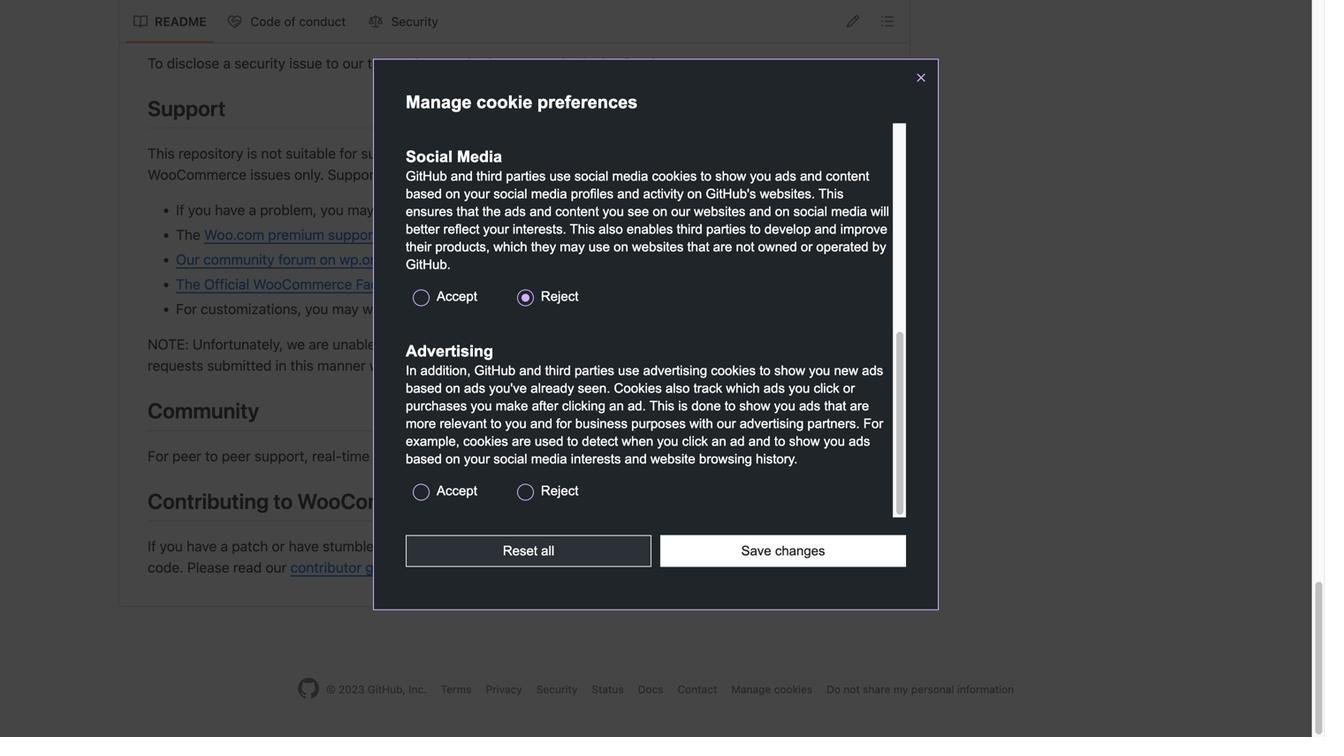 Task type: describe. For each thing, give the bounding box(es) containing it.
via
[[554, 55, 573, 72]]

my
[[894, 684, 908, 696]]

community
[[148, 398, 259, 423]]

addition,
[[421, 364, 471, 378]]

code
[[251, 14, 281, 29]]

0 horizontal spatial websites
[[632, 240, 684, 254]]

how
[[588, 559, 615, 576]]

you up the woo.com
[[188, 202, 211, 219]]

1 vertical spatial an
[[712, 434, 727, 449]]

to right done
[[725, 399, 736, 414]]

extensions.
[[720, 227, 792, 243]]

and up interests.
[[530, 204, 552, 219]]

woocommerce down 'purchased'
[[541, 251, 640, 268]]

issue inside this repository is not suitable for support. please don't use our issue tracker for support requests, but for core woocommerce issues only. support can take place through the appropriate channels:
[[553, 145, 586, 162]]

contributor guidelines for more information on how you can do this.
[[290, 559, 720, 576]]

social media github and third parties use social media cookies to show you ads and content based on your social media profiles and activity on github's websites. this ensures that the ads and content you see on our websites and on social media will better reflect your interests. this also enables third parties to develop and improve their products, which they may use on websites that are not owned or operated by github.
[[406, 148, 889, 272]]

cookies
[[614, 381, 662, 396]]

for inside advertising in addition, github and third parties use advertising cookies to show you new ads based on ads you've already seen. cookies also track which ads you click or purchases you make after clicking an ad. this is done to show you ads that are more relevant to you and for business purposes with our advertising partners. for example, cookies are used to detect when you click an ad and to show you ads based on your social media interests and website browsing history.
[[864, 417, 884, 431]]

patch
[[232, 538, 268, 555]]

available
[[442, 251, 498, 268]]

and right ad
[[749, 434, 771, 449]]

0 horizontal spatial third
[[477, 169, 502, 184]]

show up history.
[[789, 434, 820, 449]]

not inside this repository is not suitable for support. please don't use our issue tracker for support requests, but for core woocommerce issues only. support can take place through the appropriate channels:
[[261, 145, 282, 162]]

readme
[[155, 14, 207, 29]]

for right but
[[802, 145, 820, 162]]

show down result, in the top right of the page
[[774, 364, 805, 378]]

0 horizontal spatial issue
[[289, 55, 322, 72]]

ads up who
[[505, 204, 526, 219]]

1 horizontal spatial websites
[[694, 204, 746, 219]]

to down support, in the bottom of the page
[[273, 489, 293, 514]]

problem,
[[260, 202, 317, 219]]

or inside advertising in addition, github and third parties use advertising cookies to show you new ads based on ads you've already seen. cookies also track which ads you click or purchases you make after clicking an ad. this is done to show you ads that are more relevant to you and for business purposes with our advertising partners. for example, cookies are used to detect when you click an ad and to show you ads based on your social media interests and website browsing history.
[[843, 381, 855, 396]]

save
[[741, 544, 772, 559]]

1 horizontal spatial security
[[391, 14, 438, 29]]

group
[[422, 276, 461, 293]]

ad
[[730, 434, 745, 449]]

are left used
[[512, 434, 531, 449]]

relevant
[[440, 417, 487, 431]]

this inside this repository is not suitable for support. please don't use our issue tracker for support requests, but for core woocommerce issues only. support can take place through the appropriate channels:
[[148, 145, 175, 162]]

book image
[[134, 15, 148, 29]]

1 vertical spatial click
[[682, 434, 708, 449]]

on right activity
[[687, 187, 702, 201]]

have up 'contributor'
[[289, 538, 319, 555]]

a inside if you have a problem, you may want to start with the self help guide . the woo.com premium support portal for customers who have purchased themes or extensions. our community forum on wp.org which is available for all woocommerce users. the official woocommerce facebook group . for customizations, you may want to check our list of wooexperts
[[249, 202, 256, 219]]

of inside if you have a problem, you may want to start with the self help guide . the woo.com premium support portal for customers who have purchased themes or extensions. our community forum on wp.org which is available for all woocommerce users. the official woocommerce facebook group . for customizations, you may want to check our list of wooexperts
[[503, 301, 516, 318]]

0 vertical spatial may
[[347, 202, 374, 219]]

security link for code of conduct link at the top of page
[[362, 8, 447, 36]]

that inside advertising in addition, github and third parties use advertising cookies to show you new ads based on ads you've already seen. cookies also track which ads you click or purchases you make after clicking an ad. this is done to show you ads that are more relevant to you and for business purposes with our advertising partners. for example, cookies are used to detect when you click an ad and to show you ads based on your social media interests and website browsing history.
[[824, 399, 846, 414]]

website
[[651, 452, 696, 467]]

ads right new at the right
[[862, 364, 884, 378]]

0 horizontal spatial security
[[247, 6, 327, 30]]

are up partners.
[[850, 399, 869, 414]]

our inside this repository is not suitable for support. please don't use our issue tracker for support requests, but for core woocommerce issues only. support can take place through the appropriate channels:
[[528, 145, 549, 162]]

ensures
[[406, 204, 453, 219]]

0 vertical spatial parties
[[506, 169, 546, 184]]

0 vertical spatial in
[[550, 336, 561, 353]]

this.
[[693, 559, 720, 576]]

which inside if you have a problem, you may want to start with the self help guide . the woo.com premium support portal for customers who have purchased themes or extensions. our community forum on wp.org which is available for all woocommerce users. the official woocommerce facebook group . for customizations, you may want to check our list of wooexperts
[[387, 251, 425, 268]]

you left new at the right
[[809, 364, 830, 378]]

ads up partners.
[[799, 399, 821, 414]]

to down the "conduct"
[[326, 55, 339, 72]]

1 peer from the left
[[172, 448, 201, 465]]

have down contributing
[[187, 538, 217, 555]]

2 vertical spatial .
[[461, 276, 465, 293]]

woocommerce inside if you have a patch or have stumbled upon an issue with woocommerce core, you can contribute this back to the code. please read our
[[509, 538, 608, 555]]

you up website
[[657, 434, 679, 449]]

business
[[575, 417, 628, 431]]

our inside advertising in addition, github and third parties use advertising cookies to show you new ads based on ads you've already seen. cookies also track which ads you click or purchases you make after clicking an ad. this is done to show you ads that are more relevant to you and for business purposes with our advertising partners. for example, cookies are used to detect when you click an ad and to show you ads based on your social media interests and website browsing history.
[[717, 417, 736, 431]]

for down ensures
[[423, 227, 441, 243]]

our right join on the bottom of page
[[667, 448, 688, 465]]

use down guide
[[589, 240, 610, 254]]

show inside social media github and third parties use social media cookies to show you ads and content based on your social media profiles and activity on github's websites. this ensures that the ads and content you see on our websites and on social media will better reflect your interests. this also enables third parties to develop and improve their products, which they may use on websites that are not owned or operated by github.
[[715, 169, 746, 184]]

back
[[798, 538, 829, 555]]

show up ad
[[740, 399, 770, 414]]

accept for in
[[437, 484, 477, 498]]

we
[[287, 336, 305, 353]]

0 vertical spatial that
[[457, 204, 479, 219]]

© 2023 github, inc.
[[326, 684, 427, 696]]

2 vertical spatial may
[[332, 301, 359, 318]]

use up "help"
[[550, 169, 571, 184]]

cookies down as
[[711, 364, 756, 378]]

will inside note: unfortunately, we are unable to honor support requests in issues on this repository; as a result, any requests submitted in this manner will be closed.
[[369, 357, 390, 374]]

purchases
[[406, 399, 467, 414]]

upon
[[386, 538, 419, 555]]

©
[[326, 684, 336, 696]]

our community forum on wp.org link
[[176, 251, 383, 268]]

readme link
[[126, 8, 214, 36]]

on down activity
[[653, 204, 668, 219]]

ads left you've
[[464, 381, 485, 396]]

on left how at the left
[[569, 559, 585, 576]]

example,
[[406, 434, 460, 449]]

on up start
[[446, 187, 460, 201]]

woocommerce down forum
[[253, 276, 352, 293]]

you down make
[[505, 417, 527, 431]]

with inside if you have a problem, you may want to start with the self help guide . the woo.com premium support portal for customers who have purchased themes or extensions. our community forum on wp.org which is available for all woocommerce users. the official woocommerce facebook group . for customizations, you may want to check our list of wooexperts
[[462, 202, 489, 219]]

the inside this repository is not suitable for support. please don't use our issue tracker for support requests, but for core woocommerce issues only. support can take place through the appropriate channels:
[[533, 166, 554, 183]]

customers
[[444, 227, 512, 243]]

github inside advertising in addition, github and third parties use advertising cookies to show you new ads based on ads you've already seen. cookies also track which ads you click or purchases you make after clicking an ad. this is done to show you ads that are more relevant to you and for business purposes with our advertising partners. for example, cookies are used to detect when you click an ad and to show you ads based on your social media interests and website browsing history.
[[474, 364, 516, 378]]

the inside social media github and third parties use social media cookies to show you ads and content based on your social media profiles and activity on github's websites. this ensures that the ads and content you see on our websites and on social media will better reflect your interests. this also enables third parties to develop and improve their products, which they may use on websites that are not owned or operated by github.
[[482, 204, 501, 219]]

ads up the websites.
[[775, 169, 797, 184]]

is inside advertising in addition, github and third parties use advertising cookies to show you new ads based on ads you've already seen. cookies also track which ads you click or purchases you make after clicking an ad. this is done to show you ads that are more relevant to you and for business purposes with our advertising partners. for example, cookies are used to detect when you click an ad and to show you ads based on your social media interests and website browsing history.
[[678, 399, 688, 414]]

a inside note: unfortunately, we are unable to honor support requests in issues on this repository; as a result, any requests submitted in this manner will be closed.
[[747, 336, 754, 353]]

code of conduct
[[251, 14, 346, 29]]

and left office
[[484, 448, 508, 465]]

social up profiles
[[575, 169, 609, 184]]

2 peer from the left
[[222, 448, 251, 465]]

list
[[481, 301, 499, 318]]

woocommerce inside this repository is not suitable for support. please don't use our issue tracker for support requests, but for core woocommerce issues only. support can take place through the appropriate channels:
[[148, 166, 247, 183]]

our left "team,"
[[343, 55, 364, 72]]

social media option group
[[406, 147, 893, 323]]

note: unfortunately, we are unable to honor support requests in issues on this repository; as a result, any requests submitted in this manner will be closed.
[[148, 336, 824, 374]]

have up the woo.com
[[215, 202, 245, 219]]

social up develop
[[794, 204, 828, 219]]

social down through
[[494, 187, 527, 201]]

and up the websites.
[[800, 169, 822, 184]]

issue inside if you have a patch or have stumbled upon an issue with woocommerce core, you can contribute this back to the code. please read our
[[441, 538, 475, 555]]

and down media
[[451, 169, 473, 184]]

to up history.
[[774, 434, 786, 449]]

for peer to peer support, real-time announcements, and office hours, please join our slack community !
[[148, 448, 804, 465]]

to up github's
[[701, 169, 712, 184]]

privacy link
[[486, 684, 522, 696]]

2 vertical spatial can
[[646, 559, 669, 576]]

disclose
[[167, 55, 219, 72]]

1 horizontal spatial that
[[687, 240, 710, 254]]

channels:
[[635, 166, 697, 183]]

websites.
[[760, 187, 815, 201]]

and up extensions.
[[749, 204, 772, 219]]

1 vertical spatial parties
[[706, 222, 746, 237]]

our inside if you have a problem, you may want to start with the self help guide . the woo.com premium support portal for customers who have purchased themes or extensions. our community forum on wp.org which is available for all woocommerce users. the official woocommerce facebook group . for customizations, you may want to check our list of wooexperts
[[456, 301, 477, 318]]

by
[[872, 240, 886, 254]]

0 horizontal spatial in
[[275, 357, 287, 374]]

start
[[429, 202, 458, 219]]

media up improve
[[831, 204, 867, 219]]

and up already
[[519, 364, 541, 378]]

new
[[834, 364, 858, 378]]

2023
[[339, 684, 365, 696]]

for down who
[[502, 251, 519, 268]]

customizations,
[[201, 301, 302, 318]]

you down the official woocommerce facebook group link
[[305, 301, 328, 318]]

be
[[394, 357, 410, 374]]

if for if you have a patch or have stumbled upon an issue with woocommerce core, you can contribute this back to the code. please read our
[[148, 538, 156, 555]]

0 vertical spatial requests
[[491, 336, 546, 353]]

github.
[[406, 257, 451, 272]]

to down result, in the top right of the page
[[760, 364, 771, 378]]

0 horizontal spatial information
[[492, 559, 565, 576]]

here
[[652, 55, 680, 72]]

law image
[[369, 15, 383, 29]]

docs link
[[638, 684, 664, 696]]

you up "woo.com premium support portal" link
[[321, 202, 344, 219]]

on inside note: unfortunately, we are unable to honor support requests in issues on this repository; as a result, any requests submitted in this manner will be closed.
[[609, 336, 625, 353]]

cookies inside social media github and third parties use social media cookies to show you ads and content based on your social media profiles and activity on github's websites. this ensures that the ads and content you see on our websites and on social media will better reflect your interests. this also enables third parties to develop and improve their products, which they may use on websites that are not owned or operated by github.
[[652, 169, 697, 184]]

or inside social media github and third parties use social media cookies to show you ads and content based on your social media profiles and activity on github's websites. this ensures that the ads and content you see on our websites and on social media will better reflect your interests. this also enables third parties to develop and improve their products, which they may use on websites that are not owned or operated by github.
[[801, 240, 813, 254]]

can inside this repository is not suitable for support. please don't use our issue tracker for support requests, but for core woocommerce issues only. support can take place through the appropriate channels:
[[383, 166, 406, 183]]

0 vertical spatial your
[[464, 187, 490, 201]]

share
[[863, 684, 891, 696]]

more inside advertising in addition, github and third parties use advertising cookies to show you new ads based on ads you've already seen. cookies also track which ads you click or purchases you make after clicking an ad. this is done to show you ads that are more relevant to you and for business purposes with our advertising partners. for example, cookies are used to detect when you click an ad and to show you ads based on your social media interests and website browsing history.
[[406, 417, 436, 431]]

ads down partners.
[[849, 434, 870, 449]]

a left security
[[223, 55, 231, 72]]

social inside advertising in addition, github and third parties use advertising cookies to show you new ads based on ads you've already seen. cookies also track which ads you click or purchases you make after clicking an ad. this is done to show you ads that are more relevant to you and for business purposes with our advertising partners. for example, cookies are used to detect when you click an ad and to show you ads based on your social media interests and website browsing history.
[[494, 452, 527, 467]]

support,
[[254, 448, 308, 465]]

for inside advertising in addition, github and third parties use advertising cookies to show you new ads based on ads you've already seen. cookies also track which ads you click or purchases you make after clicking an ad. this is done to show you ads that are more relevant to you and for business purposes with our advertising partners. for example, cookies are used to detect when you click an ad and to show you ads based on your social media interests and website browsing history.
[[556, 417, 572, 431]]

please inside this repository is not suitable for support. please don't use our issue tracker for support requests, but for core woocommerce issues only. support can take place through the appropriate channels:
[[419, 145, 461, 162]]

or inside if you have a problem, you may want to start with the self help guide . the woo.com premium support portal for customers who have purchased themes or extensions. our community forum on wp.org which is available for all woocommerce users. the official woocommerce facebook group . for customizations, you may want to check our list of wooexperts
[[703, 227, 716, 243]]

edit file image
[[846, 14, 860, 28]]

you down core,
[[619, 559, 642, 576]]

cookies down relevant
[[463, 434, 508, 449]]

with inside if you have a patch or have stumbled upon an issue with woocommerce core, you can contribute this back to the code. please read our
[[478, 538, 505, 555]]

this down the core
[[819, 187, 844, 201]]

parties inside advertising in addition, github and third parties use advertising cookies to show you new ads based on ads you've already seen. cookies also track which ads you click or purchases you make after clicking an ad. this is done to show you ads that are more relevant to you and for business purposes with our advertising partners. for example, cookies are used to detect when you click an ad and to show you ads based on your social media interests and website browsing history.
[[575, 364, 614, 378]]

to down make
[[491, 417, 502, 431]]

1 vertical spatial please
[[595, 448, 637, 465]]

to up owned
[[750, 222, 761, 237]]

to inside note: unfortunately, we are unable to honor support requests in issues on this repository; as a result, any requests submitted in this manner will be closed.
[[379, 336, 392, 353]]

contributing to woocommerce
[[148, 489, 446, 514]]

accept for media
[[437, 289, 477, 304]]

join
[[641, 448, 663, 465]]

advertising
[[406, 342, 493, 360]]

support inside note: unfortunately, we are unable to honor support requests in issues on this repository; as a result, any requests submitted in this manner will be closed.
[[437, 336, 487, 353]]

save changes button
[[660, 536, 906, 567]]

and down the after
[[530, 417, 553, 431]]

on down the websites.
[[775, 204, 790, 219]]

improve
[[841, 222, 888, 237]]

social
[[406, 148, 453, 166]]

2 based from the top
[[406, 381, 442, 396]]

this down guide
[[570, 222, 595, 237]]

or inside if you have a patch or have stumbled upon an issue with woocommerce core, you can contribute this back to the code. please read our
[[272, 538, 285, 555]]

wp.org
[[340, 251, 383, 268]]

!
[[800, 448, 804, 465]]

0 vertical spatial support
[[148, 96, 226, 121]]

code.
[[148, 559, 184, 576]]

woocommerce down time
[[297, 489, 446, 514]]

security link for privacy link at the bottom left of the page
[[536, 684, 578, 696]]

2 the from the top
[[176, 276, 200, 293]]

requests,
[[714, 145, 774, 162]]

inc.
[[409, 684, 427, 696]]

have down self help guide link on the left of the page
[[546, 227, 576, 243]]

not inside social media github and third parties use social media cookies to show you ads and content based on your social media profiles and activity on github's websites. this ensures that the ads and content you see on our websites and on social media will better reflect your interests. this also enables third parties to develop and improve their products, which they may use on websites that are not owned or operated by github.
[[736, 240, 755, 254]]

for right guidelines
[[434, 559, 452, 576]]

you down 'requests,'
[[750, 169, 771, 184]]

you right core,
[[648, 538, 671, 555]]

check
[[414, 301, 452, 318]]

submit
[[453, 55, 497, 72]]

you down partners.
[[824, 434, 845, 449]]

1 horizontal spatial click
[[814, 381, 840, 396]]

media up "help"
[[531, 187, 567, 201]]

1 vertical spatial this
[[290, 357, 314, 374]]

you down any
[[789, 381, 810, 396]]

you up 'purchased'
[[603, 204, 624, 219]]

personal
[[911, 684, 954, 696]]

our inside social media github and third parties use social media cookies to show you ads and content based on your social media profiles and activity on github's websites. this ensures that the ads and content you see on our websites and on social media will better reflect your interests. this also enables third parties to develop and improve their products, which they may use on websites that are not owned or operated by github.
[[671, 204, 690, 219]]

1 vertical spatial content
[[555, 204, 599, 219]]

if for if you have a problem, you may want to start with the self help guide . the woo.com premium support portal for customers who have purchased themes or extensions. our community forum on wp.org which is available for all woocommerce users. the official woocommerce facebook group . for customizations, you may want to check our list of wooexperts
[[176, 202, 184, 219]]

interests.
[[513, 222, 567, 237]]

and up see
[[617, 187, 640, 201]]

is inside if you have a problem, you may want to start with the self help guide . the woo.com premium support portal for customers who have purchased themes or extensions. our community forum on wp.org which is available for all woocommerce users. the official woocommerce facebook group . for customizations, you may want to check our list of wooexperts
[[428, 251, 439, 268]]

manage cookie preferences dialog
[[373, 0, 939, 611]]

for right suitable on the top of the page
[[340, 145, 357, 162]]

already
[[531, 381, 574, 396]]

you up code.
[[160, 538, 183, 555]]

enables
[[627, 222, 673, 237]]

develop
[[765, 222, 811, 237]]

on inside if you have a problem, you may want to start with the self help guide . the woo.com premium support portal for customers who have purchased themes or extensions. our community forum on wp.org which is available for all woocommerce users. the official woocommerce facebook group . for customizations, you may want to check our list of wooexperts
[[320, 251, 336, 268]]

note:
[[148, 336, 189, 353]]

track
[[694, 381, 722, 396]]

contact
[[678, 684, 717, 696]]

this repository is not suitable for support. please don't use our issue tracker for support requests, but for core woocommerce issues only. support can take place through the appropriate channels:
[[148, 145, 852, 183]]

to right used
[[567, 434, 578, 449]]

media down tracker
[[612, 169, 648, 184]]

1 vertical spatial third
[[677, 222, 703, 237]]

you up history.
[[774, 399, 796, 414]]

0 horizontal spatial advertising
[[643, 364, 707, 378]]

interests
[[571, 452, 621, 467]]

to left check
[[397, 301, 410, 318]]

hours,
[[551, 448, 592, 465]]

1 horizontal spatial more
[[456, 559, 489, 576]]

also inside advertising in addition, github and third parties use advertising cookies to show you new ads based on ads you've already seen. cookies also track which ads you click or purchases you make after clicking an ad. this is done to show you ads that are more relevant to you and for business purposes with our advertising partners. for example, cookies are used to detect when you click an ad and to show you ads based on your social media interests and website browsing history.
[[666, 381, 690, 396]]

on down example,
[[446, 452, 460, 467]]

slack
[[692, 448, 725, 465]]

our inside if you have a patch or have stumbled upon an issue with woocommerce core, you can contribute this back to the code. please read our
[[266, 559, 287, 576]]

not inside do not share my personal information button
[[844, 684, 860, 696]]

real-
[[312, 448, 342, 465]]



Task type: locate. For each thing, give the bounding box(es) containing it.
accept left list
[[437, 289, 477, 304]]

outline image
[[881, 14, 895, 28]]

do
[[672, 559, 689, 576]]

support down disclose
[[148, 96, 226, 121]]

or down new at the right
[[843, 381, 855, 396]]

1 horizontal spatial third
[[545, 364, 571, 378]]

please left the read
[[187, 559, 229, 576]]

1 horizontal spatial please
[[419, 145, 461, 162]]

0 vertical spatial accept
[[437, 289, 477, 304]]

reject down 'hours,'
[[541, 484, 579, 498]]

1 vertical spatial want
[[362, 301, 393, 318]]

are inside social media github and third parties use social media cookies to show you ads and content based on your social media profiles and activity on github's websites. this ensures that the ads and content you see on our websites and on social media will better reflect your interests. this also enables third parties to develop and improve their products, which they may use on websites that are not owned or operated by github.
[[713, 240, 732, 254]]

any
[[801, 336, 824, 353]]

manage inside button
[[731, 684, 771, 696]]

unable
[[333, 336, 376, 353]]

this down we
[[290, 357, 314, 374]]

1 vertical spatial information
[[957, 684, 1014, 696]]

this inside advertising in addition, github and third parties use advertising cookies to show you new ads based on ads you've already seen. cookies also track which ads you click or purchases you make after clicking an ad. this is done to show you ads that are more relevant to you and for business purposes with our advertising partners. for example, cookies are used to detect when you click an ad and to show you ads based on your social media interests and website browsing history.
[[650, 399, 675, 414]]

2 vertical spatial an
[[422, 538, 438, 555]]

2 horizontal spatial security
[[536, 684, 578, 696]]

2 vertical spatial your
[[464, 452, 490, 467]]

they
[[531, 240, 556, 254]]

read
[[233, 559, 262, 576]]

take
[[410, 166, 437, 183]]

all inside reset all 'button'
[[541, 544, 555, 559]]

1 vertical spatial your
[[483, 222, 509, 237]]

0 vertical spatial is
[[247, 145, 257, 162]]

. for guide
[[611, 202, 615, 219]]

2 horizontal spatial is
[[678, 399, 688, 414]]

that up reflect
[[457, 204, 479, 219]]

0 vertical spatial will
[[871, 204, 889, 219]]

reject for social media
[[541, 289, 579, 304]]

2 vertical spatial based
[[406, 452, 442, 467]]

join our slack community link
[[641, 448, 800, 465]]

to up better
[[412, 202, 425, 219]]

security
[[234, 55, 286, 72]]

if up code.
[[148, 538, 156, 555]]

support inside this repository is not suitable for support. please don't use our issue tracker for support requests, but for core woocommerce issues only. support can take place through the appropriate channels:
[[328, 166, 379, 183]]

0 vertical spatial not
[[261, 145, 282, 162]]

0 vertical spatial with
[[462, 202, 489, 219]]

woo.com premium support portal link
[[204, 227, 419, 243]]

issues inside this repository is not suitable for support. please don't use our issue tracker for support requests, but for core woocommerce issues only. support can take place through the appropriate channels:
[[250, 166, 291, 183]]

and down when
[[625, 452, 647, 467]]

0 vertical spatial if
[[176, 202, 184, 219]]

2 horizontal spatial that
[[824, 399, 846, 414]]

manage cookie preferences document
[[406, 0, 906, 567]]

github's
[[706, 187, 756, 201]]

1 horizontal spatial also
[[666, 381, 690, 396]]

1 horizontal spatial github
[[474, 364, 516, 378]]

of right list
[[503, 301, 516, 318]]

parties down github's
[[706, 222, 746, 237]]

1 horizontal spatial this
[[629, 336, 652, 353]]

0 horizontal spatial for
[[148, 448, 169, 465]]

do not share my personal information
[[827, 684, 1014, 696]]

manner
[[317, 357, 366, 374]]

status link
[[592, 684, 624, 696]]

1 based from the top
[[406, 187, 442, 201]]

accept inside advertising option group
[[437, 484, 477, 498]]

privacy
[[486, 684, 522, 696]]

please
[[407, 55, 449, 72], [595, 448, 637, 465]]

1 horizontal spatial issue
[[441, 538, 475, 555]]

1 vertical spatial based
[[406, 381, 442, 396]]

don't
[[465, 145, 498, 162]]

1 vertical spatial github
[[474, 364, 516, 378]]

profiles
[[571, 187, 614, 201]]

1 horizontal spatial parties
[[575, 364, 614, 378]]

use inside advertising in addition, github and third parties use advertising cookies to show you new ads based on ads you've already seen. cookies also track which ads you click or purchases you make after clicking an ad. this is done to show you ads that are more relevant to you and for business purposes with our advertising partners. for example, cookies are used to detect when you click an ad and to show you ads based on your social media interests and website browsing history.
[[618, 364, 640, 378]]

terms link
[[441, 684, 472, 696]]

media inside advertising in addition, github and third parties use advertising cookies to show you new ads based on ads you've already seen. cookies also track which ads you click or purchases you make after clicking an ad. this is done to show you ads that are more relevant to you and for business purposes with our advertising partners. for example, cookies are used to detect when you click an ad and to show you ads based on your social media interests and website browsing history.
[[531, 452, 567, 467]]

requests down note:
[[148, 357, 203, 374]]

0 horizontal spatial is
[[247, 145, 257, 162]]

1 horizontal spatial support
[[437, 336, 487, 353]]

all
[[523, 251, 537, 268], [541, 544, 555, 559]]

can inside if you have a patch or have stumbled upon an issue with woocommerce core, you can contribute this back to the code. please read our
[[675, 538, 698, 555]]

a inside if you have a patch or have stumbled upon an issue with woocommerce core, you can contribute this back to the code. please read our
[[221, 538, 228, 555]]

2 vertical spatial that
[[824, 399, 846, 414]]

1 horizontal spatial in
[[550, 336, 561, 353]]

our left list
[[456, 301, 477, 318]]

1 vertical spatial may
[[560, 240, 585, 254]]

parties up self at the left
[[506, 169, 546, 184]]

based up the purchases
[[406, 381, 442, 396]]

1 vertical spatial will
[[369, 357, 390, 374]]

1 vertical spatial can
[[675, 538, 698, 555]]

1 reject from the top
[[541, 289, 579, 304]]

make
[[496, 399, 528, 414]]

please down business
[[595, 448, 637, 465]]

support up channels:
[[660, 145, 710, 162]]

1 horizontal spatial community
[[729, 448, 800, 465]]

cookies inside button
[[774, 684, 813, 696]]

ads down result, in the top right of the page
[[764, 381, 785, 396]]

2 horizontal spatial .
[[680, 55, 684, 72]]

0 vertical spatial for
[[176, 301, 197, 318]]

0 vertical spatial of
[[284, 14, 296, 29]]

a left patch
[[221, 538, 228, 555]]

1 vertical spatial advertising
[[740, 417, 804, 431]]

woocommerce down repository
[[148, 166, 247, 183]]

third down media
[[477, 169, 502, 184]]

an inside if you have a patch or have stumbled upon an issue with woocommerce core, you can contribute this back to the code. please read our
[[422, 538, 438, 555]]

0 vertical spatial issue
[[289, 55, 322, 72]]

list
[[126, 8, 447, 36]]

reporting
[[148, 6, 243, 30]]

see
[[628, 204, 649, 219]]

also inside social media github and third parties use social media cookies to show you ads and content based on your social media profiles and activity on github's websites. this ensures that the ads and content you see on our websites and on social media will better reflect your interests. this also enables third parties to develop and improve their products, which they may use on websites that are not owned or operated by github.
[[599, 222, 623, 237]]

official
[[204, 276, 249, 293]]

history.
[[756, 452, 798, 467]]

may inside social media github and third parties use social media cookies to show you ads and content based on your social media profiles and activity on github's websites. this ensures that the ads and content you see on our websites and on social media will better reflect your interests. this also enables third parties to develop and improve their products, which they may use on websites that are not owned or operated by github.
[[560, 240, 585, 254]]

announcements,
[[373, 448, 480, 465]]

to up contributing
[[205, 448, 218, 465]]

for up note:
[[176, 301, 197, 318]]

repository
[[178, 145, 243, 162]]

forum
[[278, 251, 316, 268]]

0 horizontal spatial if
[[148, 538, 156, 555]]

0 vertical spatial more
[[406, 417, 436, 431]]

do
[[827, 684, 841, 696]]

honor
[[396, 336, 433, 353]]

0 horizontal spatial issues
[[250, 166, 291, 183]]

1 vertical spatial please
[[187, 559, 229, 576]]

accept
[[437, 289, 477, 304], [437, 484, 477, 498]]

0 vertical spatial third
[[477, 169, 502, 184]]

reset
[[503, 544, 538, 559]]

1 horizontal spatial not
[[736, 240, 755, 254]]

an left ad.
[[609, 399, 624, 414]]

in right submitted
[[275, 357, 287, 374]]

1 vertical spatial issues
[[565, 336, 605, 353]]

will up improve
[[871, 204, 889, 219]]

on down enables
[[614, 240, 628, 254]]

0 horizontal spatial of
[[284, 14, 296, 29]]

2 vertical spatial third
[[545, 364, 571, 378]]

0 horizontal spatial an
[[422, 538, 438, 555]]

docs
[[638, 684, 664, 696]]

a up the woo.com
[[249, 202, 256, 219]]

premium
[[268, 227, 324, 243]]

github inside social media github and third parties use social media cookies to show you ads and content based on your social media profiles and activity on github's websites. this ensures that the ads and content you see on our websites and on social media will better reflect your interests. this also enables third parties to develop and improve their products, which they may use on websites that are not owned or operated by github.
[[406, 169, 447, 184]]

on up cookies
[[609, 336, 625, 353]]

0 horizontal spatial this
[[290, 357, 314, 374]]

manage for manage cookies
[[731, 684, 771, 696]]

third
[[477, 169, 502, 184], [677, 222, 703, 237], [545, 364, 571, 378]]

which inside advertising in addition, github and third parties use advertising cookies to show you new ads based on ads you've already seen. cookies also track which ads you click or purchases you make after clicking an ad. this is done to show you ads that are more relevant to you and for business purposes with our advertising partners. for example, cookies are used to detect when you click an ad and to show you ads based on your social media interests and website browsing history.
[[726, 381, 760, 396]]

tracker
[[590, 145, 635, 162]]

a left report
[[500, 55, 508, 72]]

all right reset
[[541, 544, 555, 559]]

1 vertical spatial also
[[666, 381, 690, 396]]

0 vertical spatial all
[[523, 251, 537, 268]]

with up reflect
[[462, 202, 489, 219]]

with inside advertising in addition, github and third parties use advertising cookies to show you new ads based on ads you've already seen. cookies also track which ads you click or purchases you make after clicking an ad. this is done to show you ads that are more relevant to you and for business purposes with our advertising partners. for example, cookies are used to detect when you click an ad and to show you ads based on your social media interests and website browsing history.
[[690, 417, 713, 431]]

2 vertical spatial this
[[771, 538, 794, 555]]

support up addition,
[[437, 336, 487, 353]]

1 vertical spatial requests
[[148, 357, 203, 374]]

information down reset all
[[492, 559, 565, 576]]

please inside if you have a patch or have stumbled upon an issue with woocommerce core, you can contribute this back to the code. please read our
[[187, 559, 229, 576]]

show up github's
[[715, 169, 746, 184]]

0 vertical spatial github
[[406, 169, 447, 184]]

0 vertical spatial click
[[814, 381, 840, 396]]

this
[[148, 145, 175, 162], [819, 187, 844, 201], [570, 222, 595, 237], [650, 399, 675, 414]]

use
[[502, 145, 525, 162], [550, 169, 571, 184], [589, 240, 610, 254], [618, 364, 640, 378]]

0 horizontal spatial not
[[261, 145, 282, 162]]

2 horizontal spatial for
[[864, 417, 884, 431]]

which inside social media github and third parties use social media cookies to show you ads and content based on your social media profiles and activity on github's websites. this ensures that the ads and content you see on our websites and on social media will better reflect your interests. this also enables third parties to develop and improve their products, which they may use on websites that are not owned or operated by github.
[[494, 240, 527, 254]]

based up ensures
[[406, 187, 442, 201]]

0 horizontal spatial that
[[457, 204, 479, 219]]

2 vertical spatial parties
[[575, 364, 614, 378]]

2 vertical spatial for
[[148, 448, 169, 465]]

through
[[479, 166, 529, 183]]

2 horizontal spatial third
[[677, 222, 703, 237]]

third up already
[[545, 364, 571, 378]]

use inside this repository is not suitable for support. please don't use our issue tracker for support requests, but for core woocommerce issues only. support can take place through the appropriate channels:
[[502, 145, 525, 162]]

the inside if you have a patch or have stumbled upon an issue with woocommerce core, you can contribute this back to the code. please read our
[[849, 538, 870, 555]]

of
[[284, 14, 296, 29], [503, 301, 516, 318]]

1 vertical spatial reject
[[541, 484, 579, 498]]

1 horizontal spatial issues
[[565, 336, 605, 353]]

ads
[[775, 169, 797, 184], [505, 204, 526, 219], [862, 364, 884, 378], [464, 381, 485, 396], [764, 381, 785, 396], [799, 399, 821, 414], [849, 434, 870, 449]]

core
[[824, 145, 852, 162]]

this left repository
[[148, 145, 175, 162]]

this up cookies
[[629, 336, 652, 353]]

after
[[532, 399, 558, 414]]

0 horizontal spatial peer
[[172, 448, 201, 465]]

advertising option group
[[406, 341, 893, 518]]

ad.
[[628, 399, 646, 414]]

facebook
[[356, 276, 418, 293]]

accept inside social media option group
[[437, 289, 477, 304]]

issue up the appropriate
[[553, 145, 586, 162]]

0 vertical spatial please
[[407, 55, 449, 72]]

2 horizontal spatial not
[[844, 684, 860, 696]]

1 the from the top
[[176, 227, 200, 243]]

2 reject from the top
[[541, 484, 579, 498]]

if inside if you have a problem, you may want to start with the self help guide . the woo.com premium support portal for customers who have purchased themes or extensions. our community forum on wp.org which is available for all woocommerce users. the official woocommerce facebook group . for customizations, you may want to check our list of wooexperts
[[176, 202, 184, 219]]

the down our
[[176, 276, 200, 293]]

0 vertical spatial want
[[378, 202, 409, 219]]

if inside if you have a patch or have stumbled upon an issue with woocommerce core, you can contribute this back to the code. please read our
[[148, 538, 156, 555]]

based inside social media github and third parties use social media cookies to show you ads and content based on your social media profiles and activity on github's websites. this ensures that the ads and content you see on our websites and on social media will better reflect your interests. this also enables third parties to develop and improve their products, which they may use on websites that are not owned or operated by github.
[[406, 187, 442, 201]]

will inside social media github and third parties use social media cookies to show you ads and content based on your social media profiles and activity on github's websites. this ensures that the ads and content you see on our websites and on social media will better reflect your interests. this also enables third parties to develop and improve their products, which they may use on websites that are not owned or operated by github.
[[871, 204, 889, 219]]

0 horizontal spatial which
[[387, 251, 425, 268]]

all inside if you have a problem, you may want to start with the self help guide . the woo.com premium support portal for customers who have purchased themes or extensions. our community forum on wp.org which is available for all woocommerce users. the official woocommerce facebook group . for customizations, you may want to check our list of wooexperts
[[523, 251, 537, 268]]

0 vertical spatial can
[[383, 166, 406, 183]]

1 vertical spatial in
[[275, 357, 287, 374]]

may
[[347, 202, 374, 219], [560, 240, 585, 254], [332, 301, 359, 318]]

partners.
[[808, 417, 860, 431]]

self help guide link
[[517, 202, 611, 219]]

issue up contributor guidelines for more information on how you can do this.
[[441, 538, 475, 555]]

code of conduct link
[[221, 8, 355, 36]]

wooexperts
[[519, 301, 597, 318]]

3 based from the top
[[406, 452, 442, 467]]

are right we
[[309, 336, 329, 353]]

2 horizontal spatial support
[[660, 145, 710, 162]]

community
[[203, 251, 275, 268], [729, 448, 800, 465]]

manage inside document
[[406, 93, 472, 112]]

your
[[464, 187, 490, 201], [483, 222, 509, 237], [464, 452, 490, 467]]

is inside this repository is not suitable for support. please don't use our issue tracker for support requests, but for core woocommerce issues only. support can take place through the appropriate channels:
[[247, 145, 257, 162]]

cookies up activity
[[652, 169, 697, 184]]

1 vertical spatial websites
[[632, 240, 684, 254]]

cookies
[[652, 169, 697, 184], [711, 364, 756, 378], [463, 434, 508, 449], [774, 684, 813, 696]]

purposes
[[631, 417, 686, 431]]

homepage image
[[298, 678, 319, 699]]

third inside advertising in addition, github and third parties use advertising cookies to show you new ads based on ads you've already seen. cookies also track which ads you click or purchases you make after clicking an ad. this is done to show you ads that are more relevant to you and for business purposes with our advertising partners. for example, cookies are used to detect when you click an ad and to show you ads based on your social media interests and website browsing history.
[[545, 364, 571, 378]]

on down addition,
[[446, 381, 460, 396]]

for
[[340, 145, 357, 162], [639, 145, 657, 162], [802, 145, 820, 162], [423, 227, 441, 243], [502, 251, 519, 268], [556, 417, 572, 431], [434, 559, 452, 576]]

0 vertical spatial an
[[609, 399, 624, 414]]

0 horizontal spatial .
[[461, 276, 465, 293]]

or
[[703, 227, 716, 243], [801, 240, 813, 254], [843, 381, 855, 396], [272, 538, 285, 555]]

to
[[326, 55, 339, 72], [701, 169, 712, 184], [412, 202, 425, 219], [750, 222, 761, 237], [397, 301, 410, 318], [379, 336, 392, 353], [760, 364, 771, 378], [725, 399, 736, 414], [491, 417, 502, 431], [567, 434, 578, 449], [774, 434, 786, 449], [205, 448, 218, 465], [273, 489, 293, 514], [833, 538, 845, 555]]

requests up you've
[[491, 336, 546, 353]]

manage down to disclose a security issue to our team, please submit a report via hackerone here .
[[406, 93, 472, 112]]

to inside if you have a patch or have stumbled upon an issue with woocommerce core, you can contribute this back to the code. please read our
[[833, 538, 845, 555]]

your inside advertising in addition, github and third parties use advertising cookies to show you new ads based on ads you've already seen. cookies also track which ads you click or purchases you make after clicking an ad. this is done to show you ads that are more relevant to you and for business purposes with our advertising partners. for example, cookies are used to detect when you click an ad and to show you ads based on your social media interests and website browsing history.
[[464, 452, 490, 467]]

github up you've
[[474, 364, 516, 378]]

1 vertical spatial that
[[687, 240, 710, 254]]

2 horizontal spatial an
[[712, 434, 727, 449]]

1 vertical spatial community
[[729, 448, 800, 465]]

community inside if you have a problem, you may want to start with the self help guide . the woo.com premium support portal for customers who have purchased themes or extensions. our community forum on wp.org which is available for all woocommerce users. the official woocommerce facebook group . for customizations, you may want to check our list of wooexperts
[[203, 251, 275, 268]]

0 horizontal spatial support
[[328, 227, 378, 243]]

the
[[176, 227, 200, 243], [176, 276, 200, 293]]

for down "community"
[[148, 448, 169, 465]]

accept down for peer to peer support, real-time announcements, and office hours, please join our slack community ! at the bottom
[[437, 484, 477, 498]]

2 horizontal spatial parties
[[706, 222, 746, 237]]

support inside if you have a problem, you may want to start with the self help guide . the woo.com premium support portal for customers who have purchased themes or extensions. our community forum on wp.org which is available for all woocommerce users. the official woocommerce facebook group . for customizations, you may want to check our list of wooexperts
[[328, 227, 378, 243]]

owned
[[758, 240, 797, 254]]

support inside this repository is not suitable for support. please don't use our issue tracker for support requests, but for core woocommerce issues only. support can take place through the appropriate channels:
[[660, 145, 710, 162]]

manage cookie preferences
[[406, 93, 638, 112]]

2 horizontal spatial this
[[771, 538, 794, 555]]

requests
[[491, 336, 546, 353], [148, 357, 203, 374]]

of right code
[[284, 14, 296, 29]]

2 accept from the top
[[437, 484, 477, 498]]

support down support. on the top left of the page
[[328, 166, 379, 183]]

stumbled
[[323, 538, 382, 555]]

in down wooexperts link
[[550, 336, 561, 353]]

issues inside note: unfortunately, we are unable to honor support requests in issues on this repository; as a result, any requests submitted in this manner will be closed.
[[565, 336, 605, 353]]

is left done
[[678, 399, 688, 414]]

want up portal in the top left of the page
[[378, 202, 409, 219]]

to right back
[[833, 538, 845, 555]]

. down 'available'
[[461, 276, 465, 293]]

contact link
[[678, 684, 717, 696]]

reject inside advertising option group
[[541, 484, 579, 498]]

0 vertical spatial content
[[826, 169, 870, 184]]

is up group
[[428, 251, 439, 268]]

the inside if you have a problem, you may want to start with the self help guide . the woo.com premium support portal for customers who have purchased themes or extensions. our community forum on wp.org which is available for all woocommerce users. the official woocommerce facebook group . for customizations, you may want to check our list of wooexperts
[[493, 202, 513, 219]]

that right users. on the top
[[687, 240, 710, 254]]

manage for manage cookie preferences
[[406, 93, 472, 112]]

also left "track"
[[666, 381, 690, 396]]

click
[[814, 381, 840, 396], [682, 434, 708, 449]]

1 horizontal spatial support
[[328, 166, 379, 183]]

0 horizontal spatial more
[[406, 417, 436, 431]]

with
[[462, 202, 489, 219], [690, 417, 713, 431], [478, 538, 505, 555]]

1 horizontal spatial security link
[[536, 684, 578, 696]]

if up our
[[176, 202, 184, 219]]

can down support. on the top left of the page
[[383, 166, 406, 183]]

code of conduct image
[[228, 15, 242, 29]]

0 horizontal spatial support
[[148, 96, 226, 121]]

0 horizontal spatial also
[[599, 222, 623, 237]]

1 vertical spatial more
[[456, 559, 489, 576]]

0 horizontal spatial click
[[682, 434, 708, 449]]

which right "track"
[[726, 381, 760, 396]]

click up website
[[682, 434, 708, 449]]

not
[[261, 145, 282, 162], [736, 240, 755, 254], [844, 684, 860, 696]]

their
[[406, 240, 432, 254]]

issues
[[250, 166, 291, 183], [565, 336, 605, 353]]

0 vertical spatial advertising
[[643, 364, 707, 378]]

information inside button
[[957, 684, 1014, 696]]

2 vertical spatial support
[[437, 336, 487, 353]]

our up themes on the top of page
[[671, 204, 690, 219]]

based down example,
[[406, 452, 442, 467]]

0 vertical spatial support
[[660, 145, 710, 162]]

advertising
[[643, 364, 707, 378], [740, 417, 804, 431]]

0 vertical spatial security link
[[362, 8, 447, 36]]

also down guide
[[599, 222, 623, 237]]

are inside note: unfortunately, we are unable to honor support requests in issues on this repository; as a result, any requests submitted in this manner will be closed.
[[309, 336, 329, 353]]

issue
[[289, 55, 322, 72], [553, 145, 586, 162], [441, 538, 475, 555]]

have
[[215, 202, 245, 219], [546, 227, 576, 243], [187, 538, 217, 555], [289, 538, 319, 555]]

this inside if you have a patch or have stumbled upon an issue with woocommerce core, you can contribute this back to the code. please read our
[[771, 538, 794, 555]]

1 horizontal spatial .
[[611, 202, 615, 219]]

peer
[[172, 448, 201, 465], [222, 448, 251, 465]]

for up channels:
[[639, 145, 657, 162]]

in
[[550, 336, 561, 353], [275, 357, 287, 374]]

and up operated
[[815, 222, 837, 237]]

reject for advertising
[[541, 484, 579, 498]]

0 vertical spatial issues
[[250, 166, 291, 183]]

reset all button
[[406, 536, 652, 567]]

for inside if you have a problem, you may want to start with the self help guide . the woo.com premium support portal for customers who have purchased themes or extensions. our community forum on wp.org which is available for all woocommerce users. the official woocommerce facebook group . for customizations, you may want to check our list of wooexperts
[[176, 301, 197, 318]]

1 accept from the top
[[437, 289, 477, 304]]

which down portal in the top left of the page
[[387, 251, 425, 268]]

reflect
[[443, 222, 480, 237]]

reject inside social media option group
[[541, 289, 579, 304]]

websites
[[694, 204, 746, 219], [632, 240, 684, 254]]

can up do
[[675, 538, 698, 555]]

you up relevant
[[471, 399, 492, 414]]

list containing readme
[[126, 8, 447, 36]]

the up customers
[[482, 204, 501, 219]]

which left they
[[494, 240, 527, 254]]

hackerone
[[576, 55, 648, 72]]

websites down enables
[[632, 240, 684, 254]]

. for here
[[680, 55, 684, 72]]



Task type: vqa. For each thing, say whether or not it's contained in the screenshot.
PHP LANGUAGE element to the middle
no



